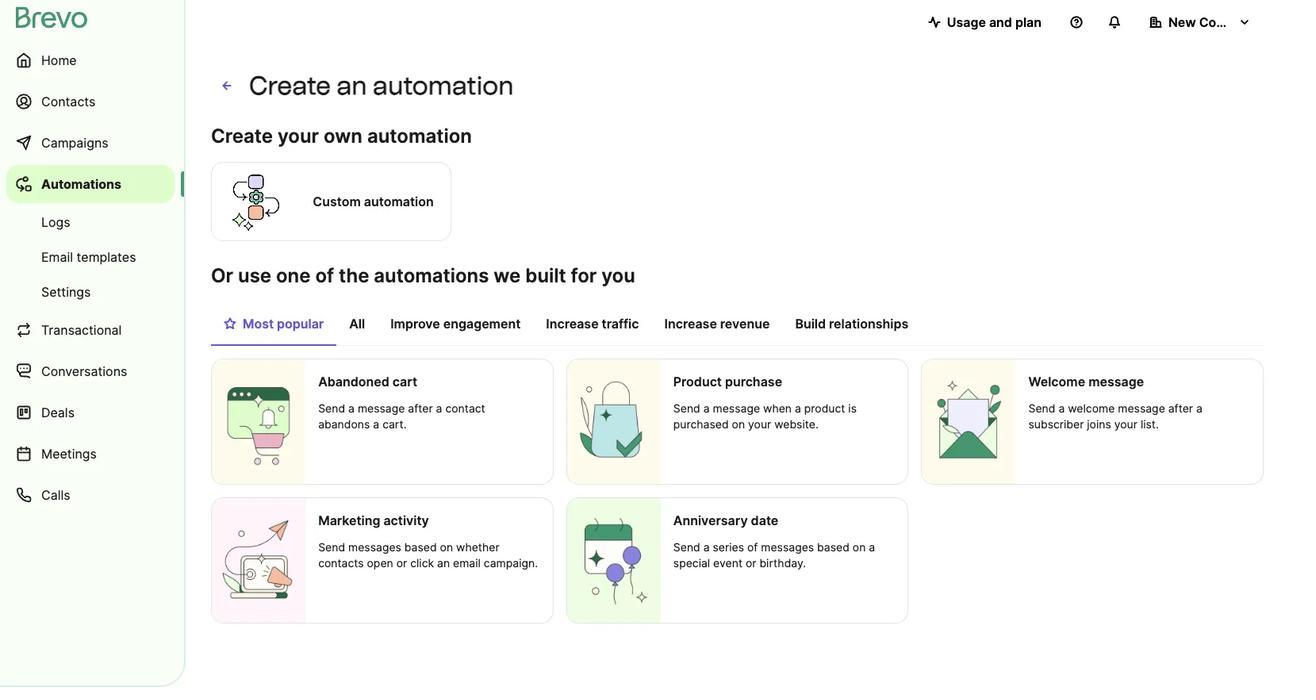Task type: locate. For each thing, give the bounding box(es) containing it.
increase left traffic
[[546, 316, 599, 332]]

email templates link
[[6, 241, 175, 273]]

after
[[408, 402, 433, 415], [1169, 402, 1194, 415]]

message up cart. at the bottom left of the page
[[358, 402, 405, 415]]

anniversary
[[674, 513, 748, 529]]

is
[[849, 402, 857, 415]]

of inside send a series of messages based on a special event or birthday.
[[748, 541, 758, 554]]

increase traffic
[[546, 316, 639, 332]]

send
[[318, 402, 345, 415], [674, 402, 701, 415], [1029, 402, 1056, 415], [318, 541, 345, 554], [674, 541, 701, 554]]

message
[[1089, 374, 1145, 390], [358, 402, 405, 415], [713, 402, 761, 415], [1119, 402, 1166, 415]]

2 messages from the left
[[762, 541, 815, 554]]

1 vertical spatial of
[[748, 541, 758, 554]]

revenue
[[721, 316, 770, 332]]

send for product
[[674, 402, 701, 415]]

the
[[339, 264, 369, 287]]

send for marketing
[[318, 541, 345, 554]]

or left 'click'
[[397, 557, 407, 570]]

welcome
[[1069, 402, 1116, 415]]

built
[[526, 264, 567, 287]]

birthday.
[[760, 557, 807, 570]]

plan
[[1016, 14, 1042, 30]]

open
[[367, 557, 394, 570]]

0 horizontal spatial on
[[440, 541, 453, 554]]

contact
[[446, 402, 486, 415]]

purchase
[[726, 374, 783, 390]]

send inside send a message after a contact abandons a cart.
[[318, 402, 345, 415]]

usage and plan
[[948, 14, 1042, 30]]

product purchase
[[674, 374, 783, 390]]

automation inside button
[[364, 194, 434, 210]]

templates
[[77, 249, 136, 265]]

marketing
[[318, 513, 381, 529]]

0 horizontal spatial an
[[337, 71, 367, 101]]

2 increase from the left
[[665, 316, 718, 332]]

message up list.
[[1119, 402, 1166, 415]]

on inside send messages based on whether contacts open or click an email campaign.
[[440, 541, 453, 554]]

your inside the send a message when a product is purchased on your website.
[[749, 418, 772, 431]]

settings link
[[6, 276, 175, 308]]

joins
[[1088, 418, 1112, 431]]

send for abandoned
[[318, 402, 345, 415]]

0 horizontal spatial based
[[405, 541, 437, 554]]

product
[[674, 374, 722, 390]]

or use one of the automations we built for you
[[211, 264, 636, 287]]

2 based from the left
[[818, 541, 850, 554]]

a
[[349, 402, 355, 415], [436, 402, 443, 415], [704, 402, 710, 415], [795, 402, 802, 415], [1059, 402, 1066, 415], [1197, 402, 1203, 415], [373, 418, 380, 431], [704, 541, 710, 554], [869, 541, 876, 554]]

messages
[[349, 541, 402, 554], [762, 541, 815, 554]]

0 horizontal spatial after
[[408, 402, 433, 415]]

whether
[[456, 541, 500, 554]]

send up special
[[674, 541, 701, 554]]

1 horizontal spatial of
[[748, 541, 758, 554]]

conversations link
[[6, 352, 175, 391]]

one
[[276, 264, 311, 287]]

conversations
[[41, 364, 127, 379]]

send inside send messages based on whether contacts open or click an email campaign.
[[318, 541, 345, 554]]

2 vertical spatial automation
[[364, 194, 434, 210]]

campaigns
[[41, 135, 108, 151]]

1 horizontal spatial based
[[818, 541, 850, 554]]

2 or from the left
[[746, 557, 757, 570]]

2 after from the left
[[1169, 402, 1194, 415]]

home
[[41, 52, 77, 68]]

purchased
[[674, 418, 729, 431]]

of left the
[[315, 264, 334, 287]]

messages up the open
[[349, 541, 402, 554]]

1 vertical spatial an
[[437, 557, 450, 570]]

send inside send a welcome message after a subscriber joins your list.
[[1029, 402, 1056, 415]]

0 horizontal spatial messages
[[349, 541, 402, 554]]

most popular
[[243, 316, 324, 332]]

based inside send a series of messages based on a special event or birthday.
[[818, 541, 850, 554]]

or
[[397, 557, 407, 570], [746, 557, 757, 570]]

send inside send a series of messages based on a special event or birthday.
[[674, 541, 701, 554]]

series
[[713, 541, 745, 554]]

0 horizontal spatial increase
[[546, 316, 599, 332]]

2 horizontal spatial on
[[853, 541, 866, 554]]

and
[[990, 14, 1013, 30]]

increase
[[546, 316, 599, 332], [665, 316, 718, 332]]

0 horizontal spatial or
[[397, 557, 407, 570]]

of right series
[[748, 541, 758, 554]]

1 vertical spatial create
[[211, 125, 273, 148]]

1 horizontal spatial an
[[437, 557, 450, 570]]

welcome message
[[1029, 374, 1145, 390]]

send messages based on whether contacts open or click an email campaign.
[[318, 541, 538, 570]]

popular
[[277, 316, 324, 332]]

home link
[[6, 41, 175, 79]]

1 messages from the left
[[349, 541, 402, 554]]

1 increase from the left
[[546, 316, 599, 332]]

new company button
[[1138, 6, 1265, 38]]

increase inside increase traffic link
[[546, 316, 599, 332]]

your down when
[[749, 418, 772, 431]]

most
[[243, 316, 274, 332]]

your left list.
[[1115, 418, 1138, 431]]

deals
[[41, 405, 75, 421]]

message down product purchase on the right of the page
[[713, 402, 761, 415]]

messages up birthday.
[[762, 541, 815, 554]]

0 horizontal spatial of
[[315, 264, 334, 287]]

1 or from the left
[[397, 557, 407, 570]]

or inside send a series of messages based on a special event or birthday.
[[746, 557, 757, 570]]

messages inside send a series of messages based on a special event or birthday.
[[762, 541, 815, 554]]

an right 'click'
[[437, 557, 450, 570]]

your
[[278, 125, 319, 148], [749, 418, 772, 431], [1115, 418, 1138, 431]]

your left own
[[278, 125, 319, 148]]

email templates
[[41, 249, 136, 265]]

send a message when a product is purchased on your website.
[[674, 402, 857, 431]]

1 after from the left
[[408, 402, 433, 415]]

0 vertical spatial create
[[249, 71, 331, 101]]

abandoned cart
[[318, 374, 418, 390]]

1 horizontal spatial increase
[[665, 316, 718, 332]]

1 horizontal spatial or
[[746, 557, 757, 570]]

on inside the send a message when a product is purchased on your website.
[[732, 418, 745, 431]]

use
[[238, 264, 272, 287]]

send inside the send a message when a product is purchased on your website.
[[674, 402, 701, 415]]

0 horizontal spatial your
[[278, 125, 319, 148]]

1 horizontal spatial after
[[1169, 402, 1194, 415]]

send for anniversary
[[674, 541, 701, 554]]

settings
[[41, 284, 91, 300]]

based
[[405, 541, 437, 554], [818, 541, 850, 554]]

list.
[[1141, 418, 1160, 431]]

0 vertical spatial of
[[315, 264, 334, 287]]

1 horizontal spatial your
[[749, 418, 772, 431]]

after inside send a message after a contact abandons a cart.
[[408, 402, 433, 415]]

automation
[[373, 71, 514, 101], [368, 125, 472, 148], [364, 194, 434, 210]]

send up abandons
[[318, 402, 345, 415]]

1 horizontal spatial messages
[[762, 541, 815, 554]]

send up contacts
[[318, 541, 345, 554]]

send up subscriber
[[1029, 402, 1056, 415]]

send up purchased at the bottom right of the page
[[674, 402, 701, 415]]

usage and plan button
[[916, 6, 1055, 38]]

or right "event"
[[746, 557, 757, 570]]

1 based from the left
[[405, 541, 437, 554]]

welcome
[[1029, 374, 1086, 390]]

on inside send a series of messages based on a special event or birthday.
[[853, 541, 866, 554]]

an up own
[[337, 71, 367, 101]]

after inside send a welcome message after a subscriber joins your list.
[[1169, 402, 1194, 415]]

increase inside the increase revenue link
[[665, 316, 718, 332]]

send a series of messages based on a special event or birthday.
[[674, 541, 876, 570]]

1 horizontal spatial on
[[732, 418, 745, 431]]

tab list
[[211, 308, 1265, 346]]

increase left revenue
[[665, 316, 718, 332]]

2 horizontal spatial your
[[1115, 418, 1138, 431]]



Task type: vqa. For each thing, say whether or not it's contained in the screenshot.
the top the Phone
no



Task type: describe. For each thing, give the bounding box(es) containing it.
message up send a welcome message after a subscriber joins your list.
[[1089, 374, 1145, 390]]

abandoned
[[318, 374, 390, 390]]

campaign.
[[484, 557, 538, 570]]

create for create an automation
[[249, 71, 331, 101]]

email
[[41, 249, 73, 265]]

increase revenue link
[[652, 308, 783, 345]]

deals link
[[6, 394, 175, 432]]

all
[[349, 316, 365, 332]]

you
[[602, 264, 636, 287]]

new
[[1169, 14, 1197, 30]]

build relationships
[[796, 316, 909, 332]]

relationships
[[830, 316, 909, 332]]

message inside the send a message when a product is purchased on your website.
[[713, 402, 761, 415]]

we
[[494, 264, 521, 287]]

most popular link
[[211, 308, 337, 346]]

anniversary date
[[674, 513, 779, 529]]

custom automation
[[313, 194, 434, 210]]

message inside send a message after a contact abandons a cart.
[[358, 402, 405, 415]]

custom automation button
[[211, 160, 452, 244]]

marketing activity
[[318, 513, 429, 529]]

date
[[751, 513, 779, 529]]

build relationships link
[[783, 308, 922, 345]]

your inside send a welcome message after a subscriber joins your list.
[[1115, 418, 1138, 431]]

build
[[796, 316, 826, 332]]

message inside send a welcome message after a subscriber joins your list.
[[1119, 402, 1166, 415]]

send a message after a contact abandons a cart.
[[318, 402, 486, 431]]

an inside send messages based on whether contacts open or click an email campaign.
[[437, 557, 450, 570]]

automations link
[[6, 165, 175, 203]]

website.
[[775, 418, 819, 431]]

custom
[[313, 194, 361, 210]]

automations
[[41, 176, 122, 192]]

automations
[[374, 264, 489, 287]]

engagement
[[444, 316, 521, 332]]

product
[[805, 402, 846, 415]]

tab list containing most popular
[[211, 308, 1265, 346]]

cart.
[[383, 418, 407, 431]]

or
[[211, 264, 233, 287]]

improve
[[391, 316, 440, 332]]

or inside send messages based on whether contacts open or click an email campaign.
[[397, 557, 407, 570]]

contacts
[[318, 557, 364, 570]]

messages inside send messages based on whether contacts open or click an email campaign.
[[349, 541, 402, 554]]

click
[[411, 557, 434, 570]]

own
[[324, 125, 363, 148]]

of for the
[[315, 264, 334, 287]]

company
[[1200, 14, 1259, 30]]

new company
[[1169, 14, 1259, 30]]

based inside send messages based on whether contacts open or click an email campaign.
[[405, 541, 437, 554]]

increase for increase traffic
[[546, 316, 599, 332]]

transactional link
[[6, 311, 175, 349]]

cart
[[393, 374, 418, 390]]

calls
[[41, 487, 70, 503]]

activity
[[384, 513, 429, 529]]

improve engagement
[[391, 316, 521, 332]]

increase revenue
[[665, 316, 770, 332]]

transactional
[[41, 322, 122, 338]]

abandons
[[318, 418, 370, 431]]

when
[[764, 402, 792, 415]]

contacts
[[41, 94, 96, 110]]

dxrbf image
[[224, 318, 237, 330]]

create your own automation
[[211, 125, 472, 148]]

event
[[714, 557, 743, 570]]

special
[[674, 557, 711, 570]]

meetings
[[41, 446, 97, 462]]

1 vertical spatial automation
[[368, 125, 472, 148]]

increase for increase revenue
[[665, 316, 718, 332]]

usage
[[948, 14, 987, 30]]

create an automation
[[249, 71, 514, 101]]

contacts link
[[6, 83, 175, 121]]

increase traffic link
[[534, 308, 652, 345]]

email
[[453, 557, 481, 570]]

campaigns link
[[6, 124, 175, 162]]

improve engagement link
[[378, 308, 534, 345]]

send for welcome
[[1029, 402, 1056, 415]]

meetings link
[[6, 435, 175, 473]]

create for create your own automation
[[211, 125, 273, 148]]

send a welcome message after a subscriber joins your list.
[[1029, 402, 1203, 431]]

0 vertical spatial automation
[[373, 71, 514, 101]]

of for messages
[[748, 541, 758, 554]]

traffic
[[602, 316, 639, 332]]

logs link
[[6, 206, 175, 238]]

logs
[[41, 214, 70, 230]]

0 vertical spatial an
[[337, 71, 367, 101]]



